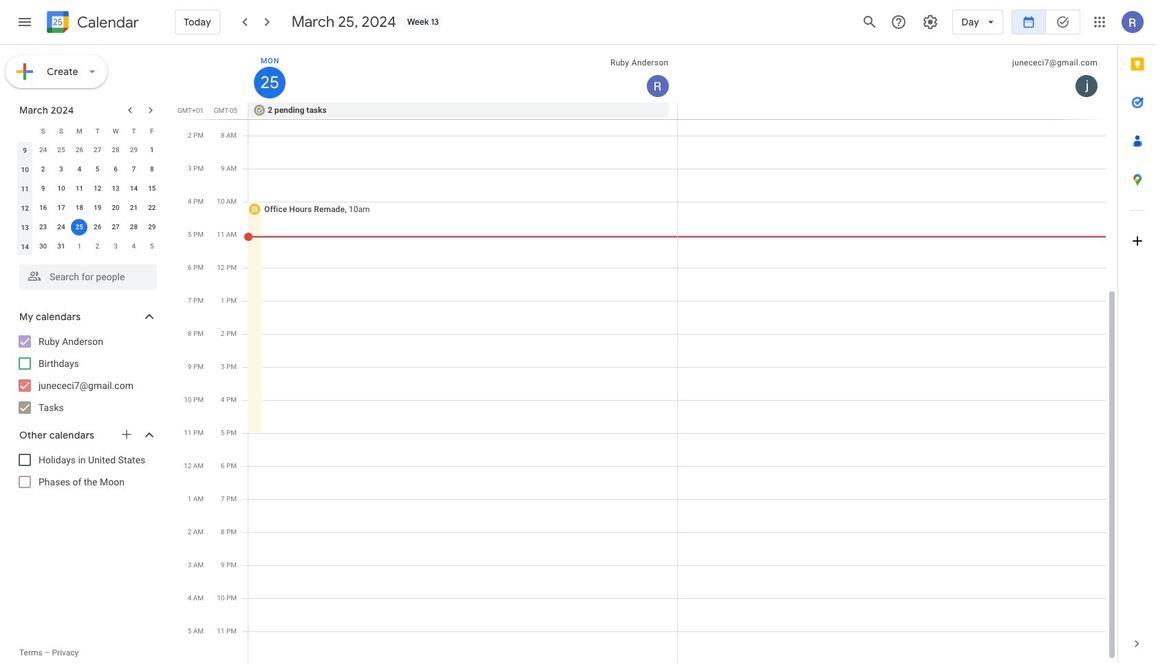 Task type: describe. For each thing, give the bounding box(es) containing it.
20 element
[[107, 200, 124, 216]]

april 4 element
[[126, 238, 142, 255]]

12 element
[[89, 180, 106, 197]]

29 element
[[144, 219, 160, 235]]

monday, march 25, today element
[[254, 67, 286, 98]]

april 2 element
[[89, 238, 106, 255]]

3 element
[[53, 161, 70, 178]]

28 element
[[126, 219, 142, 235]]

Search for people text field
[[28, 264, 149, 289]]

18 element
[[71, 200, 88, 216]]

february 24 element
[[35, 142, 51, 158]]

1 element
[[144, 142, 160, 158]]

february 27 element
[[89, 142, 106, 158]]

april 5 element
[[144, 238, 160, 255]]

heading inside the calendar element
[[74, 14, 139, 31]]

9 element
[[35, 180, 51, 197]]

5 element
[[89, 161, 106, 178]]

february 28 element
[[107, 142, 124, 158]]

22 element
[[144, 200, 160, 216]]

17 element
[[53, 200, 70, 216]]

2 element
[[35, 161, 51, 178]]

february 25 element
[[53, 142, 70, 158]]

my calendars list
[[3, 331, 171, 419]]

15 element
[[144, 180, 160, 197]]

calendar element
[[44, 8, 139, 39]]

25, today element
[[71, 219, 88, 235]]

settings menu image
[[923, 14, 939, 30]]

april 1 element
[[71, 238, 88, 255]]

31 element
[[53, 238, 70, 255]]

4 element
[[71, 161, 88, 178]]

11 element
[[71, 180, 88, 197]]

8 element
[[144, 161, 160, 178]]

16 element
[[35, 200, 51, 216]]

other calendars list
[[3, 449, 171, 493]]

february 26 element
[[71, 142, 88, 158]]



Task type: locate. For each thing, give the bounding box(es) containing it.
cell
[[70, 218, 88, 237]]

1 horizontal spatial column header
[[249, 45, 678, 103]]

april 3 element
[[107, 238, 124, 255]]

row group inside march 2024 grid
[[16, 140, 161, 256]]

26 element
[[89, 219, 106, 235]]

0 vertical spatial column header
[[249, 45, 678, 103]]

tab list
[[1119, 45, 1157, 625]]

19 element
[[89, 200, 106, 216]]

february 29 element
[[126, 142, 142, 158]]

column header inside march 2024 grid
[[16, 121, 34, 140]]

main drawer image
[[17, 14, 33, 30]]

6 element
[[107, 161, 124, 178]]

None search field
[[0, 259, 171, 289]]

23 element
[[35, 219, 51, 235]]

cell inside row group
[[70, 218, 88, 237]]

add other calendars image
[[120, 428, 134, 441]]

0 horizontal spatial column header
[[16, 121, 34, 140]]

row group
[[16, 140, 161, 256]]

24 element
[[53, 219, 70, 235]]

grid
[[176, 45, 1118, 663]]

27 element
[[107, 219, 124, 235]]

7 element
[[126, 161, 142, 178]]

14 element
[[126, 180, 142, 197]]

30 element
[[35, 238, 51, 255]]

column header
[[249, 45, 678, 103], [16, 121, 34, 140]]

13 element
[[107, 180, 124, 197]]

10 element
[[53, 180, 70, 197]]

1 vertical spatial column header
[[16, 121, 34, 140]]

march 2024 grid
[[13, 121, 161, 256]]

heading
[[74, 14, 139, 31]]

21 element
[[126, 200, 142, 216]]

row
[[242, 103, 1118, 119], [16, 121, 161, 140], [16, 140, 161, 160], [16, 160, 161, 179], [16, 179, 161, 198], [16, 198, 161, 218], [16, 218, 161, 237], [16, 237, 161, 256]]



Task type: vqa. For each thing, say whether or not it's contained in the screenshot.
'cell' in the March 2024 "GRID"
yes



